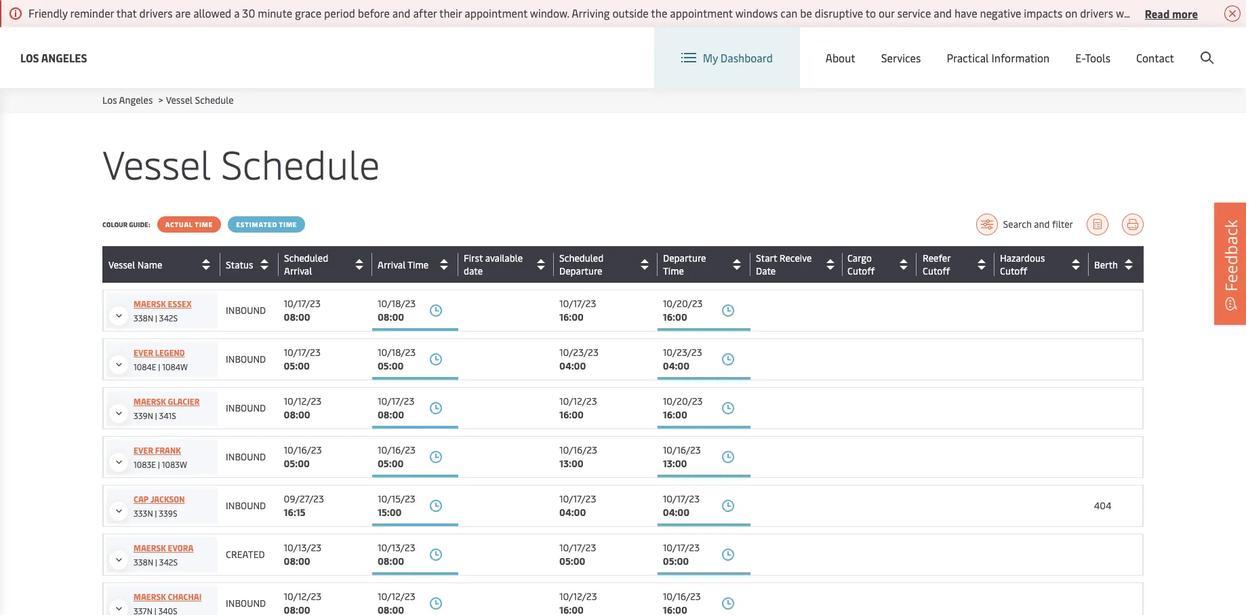Task type: describe. For each thing, give the bounding box(es) containing it.
global menu
[[985, 40, 1047, 55]]

/
[[1140, 40, 1144, 55]]

maersk for 10/13/23
[[134, 543, 166, 553]]

1084w
[[162, 362, 188, 372]]

08:00 inside the 10/12/23 08:00
[[284, 408, 310, 421]]

more
[[1173, 6, 1198, 21]]

their
[[440, 5, 462, 20]]

ever for 10/16/23
[[134, 445, 153, 456]]

10/15/23
[[378, 492, 416, 505]]

09/27/23
[[284, 492, 324, 505]]

berth for berth button for the reefer cutoff button related to first departure time "button"
[[1095, 258, 1118, 271]]

333n
[[134, 508, 153, 519]]

search
[[1004, 218, 1032, 231]]

2 departure time button from the left
[[663, 252, 747, 277]]

cutoff for first departure time "button" from the right the reefer cutoff button
[[923, 265, 950, 277]]

impacts
[[1024, 5, 1063, 20]]

to
[[866, 5, 876, 20]]

status button for first departure time "button" from the right
[[226, 254, 275, 275]]

colour guide:
[[102, 220, 150, 229]]

friendly
[[28, 5, 68, 20]]

reefer cutoff button for first departure time "button" from the right
[[923, 252, 992, 277]]

1 horizontal spatial and
[[934, 5, 952, 20]]

inbound for 10/17/23 05:00
[[226, 353, 266, 366]]

dashboard
[[721, 50, 773, 65]]

2 on from the left
[[1170, 5, 1182, 20]]

1 appointment from the left
[[465, 5, 528, 20]]

glacier
[[168, 396, 200, 407]]

reminder
[[70, 5, 114, 20]]

2 10/13/23 from the left
[[378, 541, 416, 554]]

1 10/16/23 05:00 from the left
[[284, 444, 322, 470]]

available for first departure time "button"
[[486, 252, 523, 265]]

1 10/13/23 08:00 from the left
[[284, 541, 322, 568]]

service
[[898, 5, 932, 20]]

341s
[[159, 410, 176, 421]]

1 hazardous cutoff from the left
[[1000, 252, 1045, 277]]

receive for first departure time "button" 'start receive date' button
[[780, 252, 812, 265]]

global
[[985, 40, 1016, 55]]

estimated time
[[236, 220, 297, 229]]

read more
[[1145, 6, 1198, 21]]

search and filter button
[[976, 214, 1074, 235]]

berth button for the reefer cutoff button related to first departure time "button"
[[1095, 254, 1140, 275]]

inbound for 10/12/23 08:00
[[226, 402, 266, 414]]

e-
[[1076, 50, 1085, 65]]

2 10/13/23 08:00 from the left
[[378, 541, 416, 568]]

2 10/16/23 13:00 from the left
[[663, 444, 701, 470]]

switch
[[865, 39, 897, 54]]

first available date for arrival time 'button' associated with status 'button' corresponding to first departure time "button" from the right
[[464, 252, 523, 277]]

1 vertical spatial schedule
[[221, 136, 380, 190]]

reefer for first departure time "button" from the right the reefer cutoff button
[[923, 252, 951, 265]]

information
[[992, 50, 1050, 65]]

practical
[[947, 50, 989, 65]]

windows
[[736, 5, 778, 20]]

08:00 inside 10/18/23 08:00
[[378, 311, 404, 324]]

about button
[[826, 27, 856, 88]]

services
[[882, 50, 921, 65]]

| for 10/16/23 05:00
[[158, 459, 160, 470]]

about
[[826, 50, 856, 65]]

maersk essex 338n | 342s
[[134, 298, 192, 324]]

| for 10/17/23 05:00
[[158, 362, 160, 372]]

2 10/23/23 from the left
[[663, 346, 702, 359]]

my
[[703, 50, 718, 65]]

2 reefer cutoff from the left
[[923, 252, 951, 277]]

that
[[116, 5, 137, 20]]

| for 10/17/23 08:00
[[155, 313, 157, 324]]

start receive date for first departure time "button"
[[756, 252, 812, 277]]

cap jackson 333n | 339s
[[134, 494, 185, 519]]

are
[[175, 5, 191, 20]]

cargo cutoff for first departure time "button" from the right's 'start receive date' button
[[848, 252, 875, 277]]

global menu button
[[955, 27, 1060, 67]]

1 10/17/23 04:00 from the left
[[560, 492, 596, 519]]

>
[[159, 94, 163, 106]]

angeles for los angeles
[[41, 50, 87, 65]]

status for first departure time "button"
[[226, 258, 253, 271]]

2 13:00 from the left
[[663, 457, 687, 470]]

2 10/23/23 04:00 from the left
[[663, 346, 702, 372]]

switch location button
[[843, 39, 942, 54]]

e-tools
[[1076, 50, 1111, 65]]

login / create account
[[1111, 40, 1221, 55]]

10/20/23 for 10/12/23 16:00
[[663, 395, 703, 408]]

1083e
[[134, 459, 156, 470]]

cargo cutoff for first departure time "button" 'start receive date' button
[[848, 252, 875, 277]]

| for 10/12/23 08:00
[[155, 410, 157, 421]]

vessel name for status 'button' corresponding to first departure time "button" from the right
[[109, 258, 162, 271]]

departure time for first departure time "button"
[[663, 252, 706, 277]]

grace
[[295, 5, 322, 20]]

maersk chachai
[[134, 591, 202, 602]]

practical information
[[947, 50, 1050, 65]]

can
[[781, 5, 798, 20]]

menu
[[1019, 40, 1047, 55]]

reefer cutoff button for first departure time "button"
[[923, 252, 991, 277]]

e-tools button
[[1076, 27, 1111, 88]]

angeles for los angeles > vessel schedule
[[119, 94, 153, 106]]

cutoff for the hazardous cutoff button associated with berth button for the reefer cutoff button related to first departure time "button"
[[1000, 265, 1027, 277]]

jackson
[[150, 494, 185, 505]]

09/27/23 16:15
[[284, 492, 324, 519]]

15:00
[[378, 506, 402, 519]]

342s for inbound
[[159, 313, 178, 324]]

created
[[226, 548, 265, 561]]

drivers
[[1212, 5, 1246, 20]]

1 drivers from the left
[[139, 5, 173, 20]]

maersk chachai button
[[109, 591, 202, 615]]

los angeles > vessel schedule
[[102, 94, 234, 106]]

30
[[242, 5, 255, 20]]

1 departure time button from the left
[[663, 252, 747, 277]]

my dashboard
[[703, 50, 773, 65]]

period
[[324, 5, 355, 20]]

339s
[[159, 508, 177, 519]]

10/20/23 for 10/17/23 16:00
[[663, 297, 703, 310]]

filter
[[1053, 218, 1074, 231]]

6 inbound from the top
[[226, 597, 266, 610]]

status for first departure time "button" from the right
[[226, 258, 253, 271]]

vessel schedule
[[102, 136, 380, 190]]

16:15
[[284, 506, 306, 519]]

arrival time for arrival time 'button' for status 'button' corresponding to first departure time "button"
[[378, 258, 429, 271]]

a
[[234, 5, 240, 20]]

0 horizontal spatial and
[[393, 5, 411, 20]]

hazardous cutoff button for berth button related to first departure time "button" from the right the reefer cutoff button
[[1000, 252, 1086, 277]]

login
[[1111, 40, 1138, 55]]

scheduled departure button for first departure time "button" from the right
[[560, 252, 655, 277]]

friendly reminder that drivers are allowed a 30 minute grace period before and after their appointment window. arriving outside the appointment windows can be disruptive to our service and have negative impacts on drivers who arrive on time. drivers 
[[28, 5, 1247, 20]]

0 horizontal spatial 10/17/23 05:00
[[284, 346, 321, 372]]

contact
[[1137, 50, 1175, 65]]

338n for inbound
[[134, 313, 153, 324]]

cutoff for the reefer cutoff button related to first departure time "button"
[[923, 265, 950, 277]]

time.
[[1185, 5, 1209, 20]]

arriving
[[572, 5, 610, 20]]

estimated
[[236, 220, 277, 229]]

0 vertical spatial 10/17/23 08:00
[[284, 297, 321, 324]]

evora
[[168, 543, 194, 553]]

contact button
[[1137, 27, 1175, 88]]

2 horizontal spatial 10/17/23 05:00
[[663, 541, 700, 568]]

close alert image
[[1225, 5, 1241, 22]]

1 reefer cutoff from the left
[[923, 252, 951, 277]]

services button
[[882, 27, 921, 88]]

and inside button
[[1034, 218, 1050, 231]]

10/20/23 16:00 for 10/17/23
[[663, 297, 703, 324]]

1 13:00 from the left
[[560, 457, 584, 470]]

1 vertical spatial los angeles link
[[102, 94, 153, 106]]

10/15/23 15:00
[[378, 492, 416, 519]]

login / create account link
[[1086, 27, 1221, 67]]

name for status 'button' corresponding to first departure time "button"
[[137, 258, 162, 271]]



Task type: vqa. For each thing, say whether or not it's contained in the screenshot.
as to the right
no



Task type: locate. For each thing, give the bounding box(es) containing it.
08:00
[[284, 311, 310, 324], [378, 311, 404, 324], [284, 408, 310, 421], [378, 408, 404, 421], [284, 555, 310, 568], [378, 555, 404, 568]]

2 hazardous cutoff button from the left
[[1000, 252, 1086, 277]]

los angeles link down friendly at top left
[[20, 49, 87, 66]]

first for first departure time "button" from the right
[[464, 252, 483, 265]]

date for first departure time "button"
[[756, 265, 776, 277]]

start
[[756, 252, 777, 265], [756, 252, 778, 265]]

1 horizontal spatial 13:00
[[663, 457, 687, 470]]

scheduled arrival button
[[284, 252, 369, 277], [284, 252, 369, 277]]

342s for created
[[159, 557, 178, 568]]

2 start from the left
[[756, 252, 778, 265]]

1 date from the left
[[756, 265, 776, 277]]

read more button
[[1145, 5, 1198, 22]]

10/16/23 13:00
[[560, 444, 598, 470], [663, 444, 701, 470]]

1 vertical spatial angeles
[[119, 94, 153, 106]]

inbound for 10/16/23 05:00
[[226, 450, 266, 463]]

| inside maersk essex 338n | 342s
[[155, 313, 157, 324]]

name for status 'button' corresponding to first departure time "button" from the right
[[137, 258, 162, 271]]

on left time.
[[1170, 5, 1182, 20]]

2 10/20/23 from the top
[[663, 395, 703, 408]]

ever inside ever legend 1084e | 1084w
[[134, 347, 153, 358]]

account
[[1181, 40, 1221, 55]]

maersk for 10/12/23
[[134, 396, 166, 407]]

1 maersk from the top
[[134, 298, 166, 309]]

drivers left who
[[1081, 5, 1114, 20]]

| inside maersk evora 338n | 342s
[[155, 557, 157, 568]]

0 horizontal spatial 10/23/23 04:00
[[560, 346, 599, 372]]

1 hazardous cutoff button from the left
[[1000, 252, 1086, 277]]

0 horizontal spatial 10/16/23 05:00
[[284, 444, 322, 470]]

1 start from the left
[[756, 252, 777, 265]]

arrival time button
[[378, 254, 455, 275], [378, 254, 455, 275]]

1 10/20/23 16:00 from the top
[[663, 297, 703, 324]]

| inside ever frank 1083e | 1083w
[[158, 459, 160, 470]]

2 reefer from the left
[[923, 252, 951, 265]]

2 time from the left
[[279, 220, 297, 229]]

1 vertical spatial ever
[[134, 445, 153, 456]]

date for arrival time 'button' associated with status 'button' corresponding to first departure time "button" from the right
[[464, 265, 483, 277]]

10/13/23 08:00 down the 16:15
[[284, 541, 322, 568]]

10/20/23 16:00 for 10/12/23
[[663, 395, 703, 421]]

1 vertical spatial 338n
[[134, 557, 153, 568]]

reefer for the reefer cutoff button related to first departure time "button"
[[923, 252, 951, 265]]

start receive date button for first departure time "button"
[[756, 252, 839, 277]]

1 vertical spatial 10/17/23 08:00
[[378, 395, 415, 421]]

tools
[[1085, 50, 1111, 65]]

1 on from the left
[[1066, 5, 1078, 20]]

status button for first departure time "button"
[[226, 254, 275, 275]]

1 vertical spatial 10/20/23
[[663, 395, 703, 408]]

1 inbound from the top
[[226, 304, 266, 317]]

date for arrival time 'button' for status 'button' corresponding to first departure time "button"
[[464, 265, 483, 277]]

cargo cutoff
[[848, 252, 875, 277], [848, 252, 875, 277]]

schedule
[[195, 94, 234, 106], [221, 136, 380, 190]]

maersk inside maersk essex 338n | 342s
[[134, 298, 166, 309]]

0 horizontal spatial appointment
[[465, 5, 528, 20]]

actual
[[165, 220, 193, 229]]

| inside cap jackson 333n | 339s
[[155, 508, 157, 519]]

1083w
[[162, 459, 187, 470]]

2 date from the left
[[756, 265, 776, 277]]

1 reefer from the left
[[923, 252, 951, 265]]

338n up maersk chachai
[[134, 557, 153, 568]]

cargo cutoff button
[[848, 252, 914, 277], [848, 252, 914, 277]]

los angeles
[[20, 50, 87, 65]]

scheduled arrival button for status 'button' corresponding to first departure time "button" from the right
[[284, 252, 369, 277]]

ever up the 1083e
[[134, 445, 153, 456]]

time for actual time
[[195, 220, 213, 229]]

2 10/17/23 04:00 from the left
[[663, 492, 700, 519]]

0 horizontal spatial 13:00
[[560, 457, 584, 470]]

1 berth from the left
[[1095, 258, 1118, 271]]

ever up 1084e
[[134, 347, 153, 358]]

maersk left the essex
[[134, 298, 166, 309]]

time right estimated
[[279, 220, 297, 229]]

2 appointment from the left
[[670, 5, 733, 20]]

0 horizontal spatial los
[[20, 50, 39, 65]]

2 342s from the top
[[159, 557, 178, 568]]

10/18/23 up 10/18/23 05:00
[[378, 297, 416, 310]]

and left after on the top left of page
[[393, 5, 411, 20]]

10/13/23 08:00
[[284, 541, 322, 568], [378, 541, 416, 568]]

2 start receive date from the left
[[756, 252, 812, 277]]

scheduled
[[284, 252, 328, 265], [284, 252, 328, 265], [560, 252, 604, 265], [560, 252, 604, 265]]

first available date for arrival time 'button' for status 'button' corresponding to first departure time "button"
[[464, 252, 523, 277]]

start for first departure time "button" from the right
[[756, 252, 778, 265]]

1 departure time from the left
[[663, 252, 706, 277]]

1 scheduled arrival button from the left
[[284, 252, 369, 277]]

10/12/23 16:00
[[560, 395, 597, 421]]

read
[[1145, 6, 1170, 21]]

10/13/23 08:00 down the 15:00
[[378, 541, 416, 568]]

1 hazardous from the left
[[1000, 252, 1045, 265]]

16:00
[[560, 311, 584, 324], [663, 311, 688, 324], [560, 408, 584, 421], [663, 408, 688, 421]]

arrival
[[378, 258, 406, 271], [378, 258, 406, 271], [284, 265, 312, 277], [284, 265, 312, 277]]

0 vertical spatial 10/20/23
[[663, 297, 703, 310]]

drivers left are
[[139, 5, 173, 20]]

los down friendly at top left
[[20, 50, 39, 65]]

13:00
[[560, 457, 584, 470], [663, 457, 687, 470]]

1 ever from the top
[[134, 347, 153, 358]]

maersk inside maersk evora 338n | 342s
[[134, 543, 166, 553]]

berth for berth button related to first departure time "button" from the right the reefer cutoff button
[[1095, 258, 1119, 271]]

1 horizontal spatial 10/17/23 08:00
[[378, 395, 415, 421]]

cutoff for the hazardous cutoff button related to berth button related to first departure time "button" from the right the reefer cutoff button
[[1000, 265, 1028, 277]]

1 horizontal spatial 10/17/23 04:00
[[663, 492, 700, 519]]

1084e
[[134, 362, 156, 372]]

maersk glacier 339n | 341s
[[134, 396, 200, 421]]

start receive date button for first departure time "button" from the right
[[756, 252, 840, 277]]

maersk up 339n
[[134, 396, 166, 407]]

10/18/23 08:00
[[378, 297, 416, 324]]

1 horizontal spatial angeles
[[119, 94, 153, 106]]

2 departure time from the left
[[663, 252, 706, 277]]

338n inside maersk essex 338n | 342s
[[134, 313, 153, 324]]

2 hazardous from the left
[[1000, 252, 1045, 265]]

1 10/13/23 from the left
[[284, 541, 322, 554]]

0 horizontal spatial 10/13/23
[[284, 541, 322, 554]]

feedback button
[[1215, 202, 1247, 325]]

2 scheduled arrival button from the left
[[284, 252, 369, 277]]

before
[[358, 5, 390, 20]]

on right impacts at the right
[[1066, 5, 1078, 20]]

los
[[20, 50, 39, 65], [102, 94, 117, 106]]

2 10/16/23 05:00 from the left
[[378, 444, 416, 470]]

search and filter
[[1004, 218, 1074, 231]]

negative
[[980, 5, 1022, 20]]

date for first departure time "button" from the right
[[756, 265, 776, 277]]

maersk left chachai
[[134, 591, 166, 602]]

essex
[[168, 298, 192, 309]]

10/13/23 down the 15:00
[[378, 541, 416, 554]]

berth button for first departure time "button" from the right the reefer cutoff button
[[1095, 254, 1140, 275]]

0 horizontal spatial 10/13/23 08:00
[[284, 541, 322, 568]]

1 vertical spatial los
[[102, 94, 117, 106]]

1 horizontal spatial drivers
[[1081, 5, 1114, 20]]

0 horizontal spatial 10/23/23
[[560, 346, 599, 359]]

scheduled departure for first departure time "button" from the right
[[560, 252, 604, 277]]

departure time
[[663, 252, 706, 277], [663, 252, 706, 277]]

2 berth button from the left
[[1095, 254, 1140, 275]]

1 horizontal spatial 10/13/23 08:00
[[378, 541, 416, 568]]

0 vertical spatial 342s
[[159, 313, 178, 324]]

0 vertical spatial angeles
[[41, 50, 87, 65]]

342s down the essex
[[159, 313, 178, 324]]

| for 09/27/23 16:15
[[155, 508, 157, 519]]

1 time from the left
[[195, 220, 213, 229]]

0 horizontal spatial los angeles link
[[20, 49, 87, 66]]

10/16/23 05:00 up 09/27/23
[[284, 444, 322, 470]]

vessel name button
[[109, 254, 217, 275], [109, 254, 217, 275]]

1 scheduled arrival from the left
[[284, 252, 328, 277]]

16:00 inside 10/12/23 16:00
[[560, 408, 584, 421]]

10/13/23 down the 16:15
[[284, 541, 322, 554]]

2 10/18/23 from the top
[[378, 346, 416, 359]]

1 start receive date button from the left
[[756, 252, 839, 277]]

339n
[[134, 410, 153, 421]]

5 inbound from the top
[[226, 499, 266, 512]]

0 vertical spatial 338n
[[134, 313, 153, 324]]

los left >
[[102, 94, 117, 106]]

10/18/23 for 08:00
[[378, 297, 416, 310]]

| right 1084e
[[158, 362, 160, 372]]

cutoff
[[848, 265, 875, 277], [848, 265, 875, 277], [923, 265, 950, 277], [923, 265, 950, 277], [1000, 265, 1027, 277], [1000, 265, 1028, 277]]

maersk for 10/17/23
[[134, 298, 166, 309]]

legend
[[155, 347, 185, 358]]

ever for 10/17/23
[[134, 347, 153, 358]]

10/17/23
[[284, 297, 321, 310], [560, 297, 596, 310], [284, 346, 321, 359], [378, 395, 415, 408], [560, 492, 596, 505], [663, 492, 700, 505], [560, 541, 596, 554], [663, 541, 700, 554]]

angeles left >
[[119, 94, 153, 106]]

0 vertical spatial 10/18/23
[[378, 297, 416, 310]]

maersk left "evora"
[[134, 543, 166, 553]]

1 horizontal spatial 10/13/23
[[378, 541, 416, 554]]

10/12/23 08:00
[[284, 395, 322, 421]]

disruptive
[[815, 5, 864, 20]]

after
[[413, 5, 437, 20]]

0 vertical spatial ever
[[134, 347, 153, 358]]

appointment right the
[[670, 5, 733, 20]]

1 10/18/23 from the top
[[378, 297, 416, 310]]

1 start receive date from the left
[[756, 252, 812, 277]]

who
[[1116, 5, 1137, 20]]

| right the 1083e
[[158, 459, 160, 470]]

05:00 inside 10/18/23 05:00
[[378, 359, 404, 372]]

0 horizontal spatial 10/17/23 08:00
[[284, 297, 321, 324]]

1 horizontal spatial on
[[1170, 5, 1182, 20]]

1 horizontal spatial 10/23/23 04:00
[[663, 346, 702, 372]]

4 maersk from the top
[[134, 591, 166, 602]]

1 10/20/23 from the top
[[663, 297, 703, 310]]

time
[[195, 220, 213, 229], [279, 220, 297, 229]]

appointment right their at the top left of page
[[465, 5, 528, 20]]

10/17/23 08:00
[[284, 297, 321, 324], [378, 395, 415, 421]]

1 vertical spatial 342s
[[159, 557, 178, 568]]

1 reefer cutoff button from the left
[[923, 252, 991, 277]]

drivers
[[139, 5, 173, 20], [1081, 5, 1114, 20]]

1 horizontal spatial 10/17/23 05:00
[[560, 541, 596, 568]]

los angeles link
[[20, 49, 87, 66], [102, 94, 153, 106]]

maersk inside maersk glacier 339n | 341s
[[134, 396, 166, 407]]

1 horizontal spatial time
[[279, 220, 297, 229]]

| inside ever legend 1084e | 1084w
[[158, 362, 160, 372]]

berth button
[[1095, 254, 1140, 275], [1095, 254, 1140, 275]]

2 horizontal spatial and
[[1034, 218, 1050, 231]]

2 338n from the top
[[134, 557, 153, 568]]

start for first departure time "button"
[[756, 252, 777, 265]]

342s
[[159, 313, 178, 324], [159, 557, 178, 568]]

1 10/23/23 from the left
[[560, 346, 599, 359]]

0 horizontal spatial drivers
[[139, 5, 173, 20]]

1 338n from the top
[[134, 313, 153, 324]]

time right "actual"
[[195, 220, 213, 229]]

guide:
[[129, 220, 150, 229]]

0 vertical spatial 10/20/23 16:00
[[663, 297, 703, 324]]

|
[[155, 313, 157, 324], [158, 362, 160, 372], [155, 410, 157, 421], [158, 459, 160, 470], [155, 508, 157, 519], [155, 557, 157, 568]]

have
[[955, 5, 978, 20]]

| for 10/13/23 08:00
[[155, 557, 157, 568]]

338n for created
[[134, 557, 153, 568]]

hazardous cutoff
[[1000, 252, 1045, 277], [1000, 252, 1045, 277]]

time for estimated time
[[279, 220, 297, 229]]

switch location
[[865, 39, 942, 54]]

cargo
[[848, 252, 872, 265], [848, 252, 872, 265]]

start receive date
[[756, 252, 812, 277], [756, 252, 812, 277]]

0 vertical spatial los angeles link
[[20, 49, 87, 66]]

2 maersk from the top
[[134, 396, 166, 407]]

3 inbound from the top
[[226, 402, 266, 414]]

4 inbound from the top
[[226, 450, 266, 463]]

1 horizontal spatial los
[[102, 94, 117, 106]]

my dashboard button
[[682, 27, 773, 88]]

create
[[1147, 40, 1179, 55]]

1 horizontal spatial 10/16/23 05:00
[[378, 444, 416, 470]]

colour
[[102, 220, 128, 229]]

10/18/23 for 05:00
[[378, 346, 416, 359]]

first available date
[[464, 252, 523, 277], [464, 252, 523, 277]]

scheduled departure button for first departure time "button"
[[560, 252, 654, 277]]

status
[[226, 258, 253, 271], [226, 258, 253, 271]]

reefer cutoff button
[[923, 252, 991, 277], [923, 252, 992, 277]]

arrival time button for status 'button' corresponding to first departure time "button" from the right
[[378, 254, 455, 275]]

los angeles link left >
[[102, 94, 153, 106]]

10/12/23
[[284, 395, 322, 408], [560, 395, 597, 408], [284, 590, 322, 603], [378, 590, 416, 603], [560, 590, 597, 603]]

1 horizontal spatial los angeles link
[[102, 94, 153, 106]]

| up legend
[[155, 313, 157, 324]]

start receive date for first departure time "button" from the right
[[756, 252, 812, 277]]

ever inside ever frank 1083e | 1083w
[[134, 445, 153, 456]]

vessel name
[[109, 258, 162, 271], [109, 258, 162, 271]]

10/18/23 05:00
[[378, 346, 416, 372]]

| left 339s
[[155, 508, 157, 519]]

0 vertical spatial los
[[20, 50, 39, 65]]

2 inbound from the top
[[226, 353, 266, 366]]

2 start receive date button from the left
[[756, 252, 840, 277]]

0 horizontal spatial angeles
[[41, 50, 87, 65]]

10/18/23 down 10/18/23 08:00
[[378, 346, 416, 359]]

342s inside maersk essex 338n | 342s
[[159, 313, 178, 324]]

0 horizontal spatial time
[[195, 220, 213, 229]]

chachai
[[168, 591, 202, 602]]

0 vertical spatial schedule
[[195, 94, 234, 106]]

receive for first departure time "button" from the right's 'start receive date' button
[[780, 252, 812, 265]]

342s inside maersk evora 338n | 342s
[[159, 557, 178, 568]]

2 scheduled arrival from the left
[[284, 252, 328, 277]]

04:00
[[560, 359, 586, 372], [663, 359, 690, 372], [560, 506, 586, 519], [663, 506, 690, 519]]

338n up ever legend 1084e | 1084w
[[134, 313, 153, 324]]

ever frank 1083e | 1083w
[[134, 445, 187, 470]]

inbound for 09/27/23 16:15
[[226, 499, 266, 512]]

1 horizontal spatial appointment
[[670, 5, 733, 20]]

los for los angeles > vessel schedule
[[102, 94, 117, 106]]

2 10/20/23 16:00 from the top
[[663, 395, 703, 421]]

3 maersk from the top
[[134, 543, 166, 553]]

the
[[651, 5, 668, 20]]

0 horizontal spatial on
[[1066, 5, 1078, 20]]

0 horizontal spatial 10/17/23 04:00
[[560, 492, 596, 519]]

1 10/23/23 04:00 from the left
[[560, 346, 599, 372]]

first available date button
[[464, 252, 551, 277], [464, 252, 551, 277]]

vessel
[[166, 94, 193, 106], [102, 136, 211, 190], [109, 258, 135, 271], [109, 258, 135, 271]]

| left "341s"
[[155, 410, 157, 421]]

1 vertical spatial 10/18/23
[[378, 346, 416, 359]]

0 horizontal spatial 10/16/23 13:00
[[560, 444, 598, 470]]

2 drivers from the left
[[1081, 5, 1114, 20]]

10/23/23 04:00
[[560, 346, 599, 372], [663, 346, 702, 372]]

first for first departure time "button"
[[464, 252, 483, 265]]

1 horizontal spatial 10/23/23
[[663, 346, 702, 359]]

scheduled departure for first departure time "button"
[[560, 252, 604, 277]]

berth
[[1095, 258, 1118, 271], [1095, 258, 1119, 271]]

1 10/16/23 13:00 from the left
[[560, 444, 598, 470]]

arrival time button for status 'button' corresponding to first departure time "button"
[[378, 254, 455, 275]]

actual time
[[165, 220, 213, 229]]

minute
[[258, 5, 292, 20]]

our
[[879, 5, 895, 20]]

hazardous cutoff button for berth button for the reefer cutoff button related to first departure time "button"
[[1000, 252, 1086, 277]]

2 berth from the left
[[1095, 258, 1119, 271]]

1 berth button from the left
[[1095, 254, 1140, 275]]

available for first departure time "button" from the right
[[485, 252, 523, 265]]

departure time for first departure time "button" from the right
[[663, 252, 706, 277]]

16:00 inside '10/17/23 16:00'
[[560, 311, 584, 324]]

time
[[408, 258, 429, 271], [408, 258, 429, 271], [663, 265, 684, 277], [663, 265, 684, 277]]

2 ever from the top
[[134, 445, 153, 456]]

2 hazardous cutoff from the left
[[1000, 252, 1045, 277]]

1 342s from the top
[[159, 313, 178, 324]]

and left filter
[[1034, 218, 1050, 231]]

inbound for 10/17/23 08:00
[[226, 304, 266, 317]]

vessel name for status 'button' corresponding to first departure time "button"
[[109, 258, 162, 271]]

338n inside maersk evora 338n | 342s
[[134, 557, 153, 568]]

| inside maersk glacier 339n | 341s
[[155, 410, 157, 421]]

status button
[[226, 254, 275, 275], [226, 254, 275, 275]]

10/16/23 05:00 up 10/15/23
[[378, 444, 416, 470]]

los for los angeles
[[20, 50, 39, 65]]

and left have
[[934, 5, 952, 20]]

1 horizontal spatial 10/16/23 13:00
[[663, 444, 701, 470]]

angeles down friendly at top left
[[41, 50, 87, 65]]

maersk inside maersk chachai "button"
[[134, 591, 166, 602]]

2 reefer cutoff button from the left
[[923, 252, 992, 277]]

scheduled arrival button for status 'button' corresponding to first departure time "button"
[[284, 252, 369, 277]]

hazardous cutoff button
[[1000, 252, 1086, 277], [1000, 252, 1086, 277]]

342s down "evora"
[[159, 557, 178, 568]]

angeles
[[41, 50, 87, 65], [119, 94, 153, 106]]

10/16/23 05:00
[[284, 444, 322, 470], [378, 444, 416, 470]]

ever legend 1084e | 1084w
[[134, 347, 188, 372]]

| up maersk chachai
[[155, 557, 157, 568]]

10/20/23
[[663, 297, 703, 310], [663, 395, 703, 408]]

1 vertical spatial 10/20/23 16:00
[[663, 395, 703, 421]]

appointment
[[465, 5, 528, 20], [670, 5, 733, 20]]

arrival time for arrival time 'button' associated with status 'button' corresponding to first departure time "button" from the right
[[378, 258, 429, 271]]



